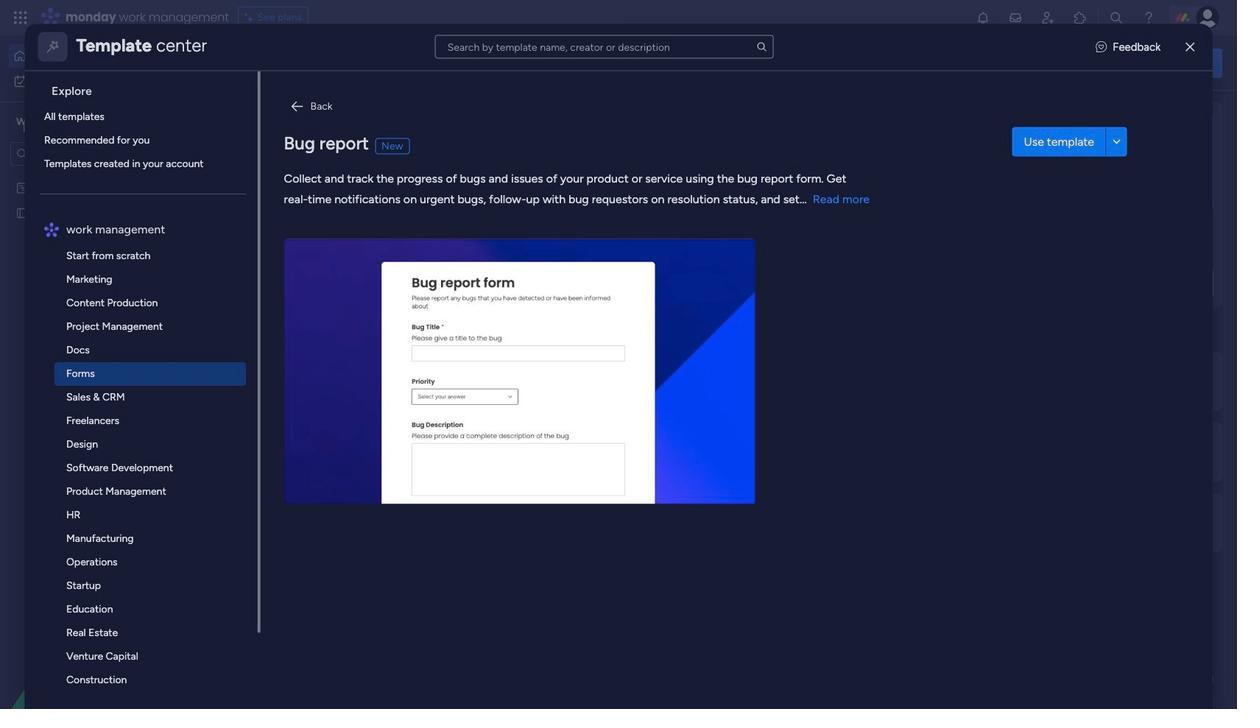 Task type: locate. For each thing, give the bounding box(es) containing it.
1 vertical spatial lottie animation image
[[0, 561, 188, 710]]

0 vertical spatial lottie animation element
[[585, 35, 999, 91]]

1 component image from the left
[[246, 292, 259, 305]]

2 vertical spatial option
[[0, 174, 188, 177]]

0 horizontal spatial workspace image
[[14, 114, 29, 130]]

add to favorites image
[[439, 269, 454, 284]]

workspace image
[[14, 114, 29, 130], [252, 445, 287, 480]]

component image
[[246, 292, 259, 305], [489, 292, 503, 305]]

0 element
[[376, 351, 395, 368]]

v2 user feedback image down update feed icon
[[1014, 55, 1025, 71]]

work management templates element
[[39, 244, 258, 710]]

search image
[[756, 41, 768, 53]]

0 vertical spatial workspace image
[[14, 114, 29, 130]]

0 vertical spatial option
[[9, 44, 179, 68]]

0 vertical spatial public board image
[[15, 206, 29, 220]]

1 horizontal spatial component image
[[489, 292, 503, 305]]

v2 user feedback image
[[1097, 38, 1108, 55], [1014, 55, 1025, 71]]

getting started element
[[1002, 352, 1223, 411]]

1 vertical spatial public board image
[[489, 269, 506, 285]]

lottie animation image for left lottie animation element
[[0, 561, 188, 710]]

heading
[[39, 71, 258, 105]]

component image
[[298, 466, 310, 480]]

close image
[[1186, 41, 1195, 52]]

invite members image
[[1041, 10, 1056, 25]]

0 horizontal spatial component image
[[246, 292, 259, 305]]

search everything image
[[1110, 10, 1124, 25]]

1 vertical spatial workspace image
[[252, 445, 287, 480]]

1 horizontal spatial lottie animation image
[[585, 35, 999, 91]]

1 vertical spatial lottie animation element
[[0, 561, 188, 710]]

0 horizontal spatial v2 user feedback image
[[1014, 55, 1025, 71]]

1 horizontal spatial v2 user feedback image
[[1097, 38, 1108, 55]]

0 vertical spatial lottie animation image
[[585, 35, 999, 91]]

0 horizontal spatial lottie animation image
[[0, 561, 188, 710]]

list box
[[31, 71, 261, 710], [0, 172, 188, 424]]

0 horizontal spatial lottie animation element
[[0, 561, 188, 710]]

public board image
[[15, 206, 29, 220], [489, 269, 506, 285]]

None search field
[[435, 35, 774, 59]]

Search by template name, creator or description search field
[[435, 35, 774, 59]]

1 horizontal spatial lottie animation element
[[585, 35, 999, 91]]

1 horizontal spatial public board image
[[489, 269, 506, 285]]

option
[[9, 44, 179, 68], [9, 69, 179, 93], [0, 174, 188, 177]]

v2 user feedback image left v2 bolt switch image
[[1097, 38, 1108, 55]]

2 component image from the left
[[489, 292, 503, 305]]

lottie animation image
[[585, 35, 999, 91], [0, 561, 188, 710]]

1 vertical spatial option
[[9, 69, 179, 93]]

1 horizontal spatial workspace image
[[252, 445, 287, 480]]

workspace selection element
[[14, 113, 117, 133]]

explore element
[[39, 105, 258, 175]]

public board image
[[246, 269, 262, 285]]

lottie animation element
[[585, 35, 999, 91], [0, 561, 188, 710]]



Task type: vqa. For each thing, say whether or not it's contained in the screenshot.
Hide done items
no



Task type: describe. For each thing, give the bounding box(es) containing it.
v2 bolt switch image
[[1129, 55, 1137, 71]]

0 horizontal spatial public board image
[[15, 206, 29, 220]]

help image
[[1142, 10, 1157, 25]]

help center element
[[1002, 423, 1223, 481]]

templates image image
[[1015, 111, 1210, 213]]

Search in workspace field
[[31, 146, 123, 162]]

notifications image
[[976, 10, 991, 25]]

monday marketplace image
[[1073, 10, 1088, 25]]

add to favorites image
[[683, 269, 697, 284]]

lottie animation image for right lottie animation element
[[585, 35, 999, 91]]

quick search results list box
[[228, 138, 967, 333]]

select product image
[[13, 10, 28, 25]]

bob builder image
[[1196, 6, 1220, 29]]

open update feed (inbox) image
[[228, 351, 245, 368]]

contact sales element
[[1002, 493, 1223, 552]]

workspace image inside workspace selection element
[[14, 114, 29, 130]]

update feed image
[[1009, 10, 1023, 25]]

component image for public board icon
[[246, 292, 259, 305]]

see plans image
[[244, 10, 258, 26]]

component image for rightmost public board image
[[489, 292, 503, 305]]



